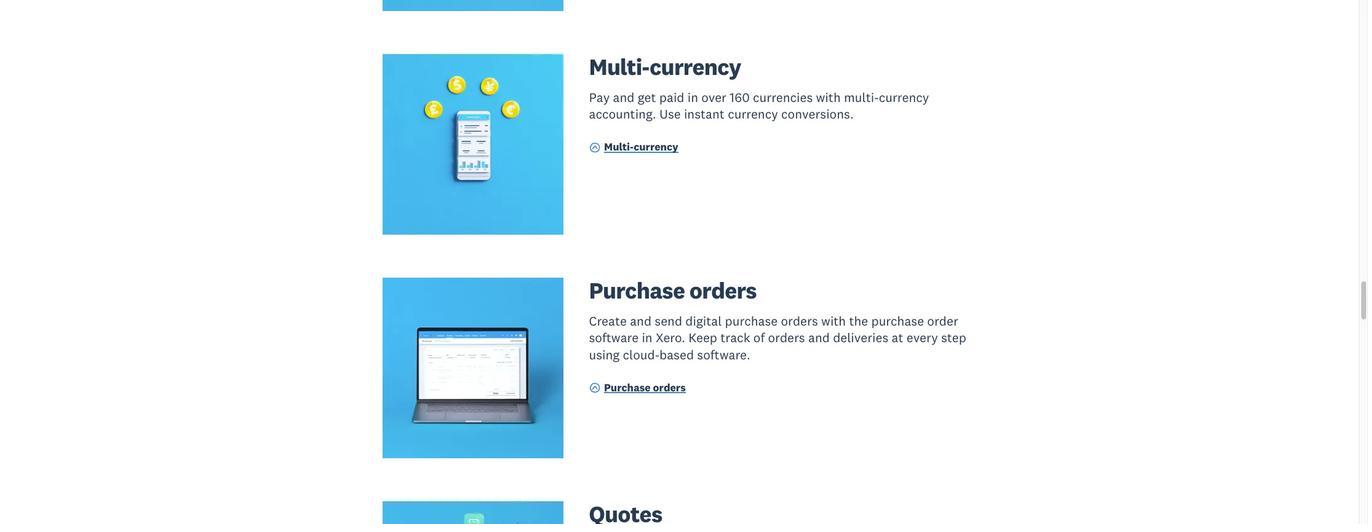 Task type: locate. For each thing, give the bounding box(es) containing it.
1 vertical spatial purchase
[[604, 381, 651, 395]]

order
[[927, 313, 959, 330]]

multi- up pay
[[589, 52, 650, 81]]

multi-
[[844, 89, 879, 106]]

paid
[[659, 89, 685, 106]]

use
[[660, 106, 681, 123]]

currency inside button
[[634, 140, 679, 154]]

in inside pay and get paid in over 160 currencies with multi-currency accounting. use instant currency conversions.
[[688, 89, 698, 106]]

over
[[702, 89, 727, 106]]

purchase orders down cloud-
[[604, 381, 686, 395]]

0 vertical spatial multi-
[[589, 52, 650, 81]]

1 vertical spatial in
[[642, 330, 653, 347]]

the
[[849, 313, 868, 330]]

1 horizontal spatial purchase
[[872, 313, 924, 330]]

in up instant
[[688, 89, 698, 106]]

track
[[721, 330, 750, 347]]

1 vertical spatial multi-
[[604, 140, 634, 154]]

digital
[[686, 313, 722, 330]]

purchase
[[589, 276, 685, 305], [604, 381, 651, 395]]

and
[[613, 89, 635, 106], [630, 313, 652, 330], [808, 330, 830, 347]]

based
[[660, 347, 694, 363]]

keep
[[689, 330, 717, 347]]

0 vertical spatial with
[[816, 89, 841, 106]]

with left the
[[821, 313, 846, 330]]

purchase up at
[[872, 313, 924, 330]]

with up conversions. on the top of page
[[816, 89, 841, 106]]

0 horizontal spatial purchase
[[725, 313, 778, 330]]

multi-
[[589, 52, 650, 81], [604, 140, 634, 154]]

orders right of
[[768, 330, 805, 347]]

currency
[[650, 52, 741, 81], [879, 89, 929, 106], [728, 106, 778, 123], [634, 140, 679, 154]]

1 vertical spatial with
[[821, 313, 846, 330]]

1 horizontal spatial in
[[688, 89, 698, 106]]

send
[[655, 313, 682, 330]]

purchase up of
[[725, 313, 778, 330]]

and up accounting.
[[613, 89, 635, 106]]

multi- down accounting.
[[604, 140, 634, 154]]

2 purchase from the left
[[872, 313, 924, 330]]

multi-currency
[[589, 52, 741, 81], [604, 140, 679, 154]]

purchase orders
[[589, 276, 757, 305], [604, 381, 686, 395]]

and inside pay and get paid in over 160 currencies with multi-currency accounting. use instant currency conversions.
[[613, 89, 635, 106]]

purchase orders inside button
[[604, 381, 686, 395]]

purchase orders up the send
[[589, 276, 757, 305]]

1 vertical spatial multi-currency
[[604, 140, 679, 154]]

multi-currency up paid
[[589, 52, 741, 81]]

multi-currency down accounting.
[[604, 140, 679, 154]]

and left the send
[[630, 313, 652, 330]]

orders inside button
[[653, 381, 686, 395]]

purchase
[[725, 313, 778, 330], [872, 313, 924, 330]]

purchase orders button
[[589, 381, 686, 398]]

1 vertical spatial purchase orders
[[604, 381, 686, 395]]

0 vertical spatial purchase orders
[[589, 276, 757, 305]]

orders
[[690, 276, 757, 305], [781, 313, 818, 330], [768, 330, 805, 347], [653, 381, 686, 395]]

deliveries
[[833, 330, 889, 347]]

orders down based
[[653, 381, 686, 395]]

instant
[[684, 106, 725, 123]]

pay
[[589, 89, 610, 106]]

in up cloud-
[[642, 330, 653, 347]]

0 horizontal spatial in
[[642, 330, 653, 347]]

0 vertical spatial in
[[688, 89, 698, 106]]

with
[[816, 89, 841, 106], [821, 313, 846, 330]]

purchase down cloud-
[[604, 381, 651, 395]]

and left deliveries
[[808, 330, 830, 347]]

software
[[589, 330, 639, 347]]

in
[[688, 89, 698, 106], [642, 330, 653, 347]]

purchase up create
[[589, 276, 685, 305]]



Task type: vqa. For each thing, say whether or not it's contained in the screenshot.
cloud-
yes



Task type: describe. For each thing, give the bounding box(es) containing it.
multi- inside button
[[604, 140, 634, 154]]

0 vertical spatial purchase
[[589, 276, 685, 305]]

every
[[907, 330, 938, 347]]

pay and get paid in over 160 currencies with multi-currency accounting. use instant currency conversions.
[[589, 89, 929, 123]]

1 purchase from the left
[[725, 313, 778, 330]]

currencies
[[753, 89, 813, 106]]

create
[[589, 313, 627, 330]]

software.
[[697, 347, 751, 363]]

get
[[638, 89, 656, 106]]

multi-currency inside button
[[604, 140, 679, 154]]

with inside "create and send digital purchase orders with the purchase order software in xero. keep track of orders and deliveries at every step using cloud-based software."
[[821, 313, 846, 330]]

accounting.
[[589, 106, 656, 123]]

in inside "create and send digital purchase orders with the purchase order software in xero. keep track of orders and deliveries at every step using cloud-based software."
[[642, 330, 653, 347]]

160
[[730, 89, 750, 106]]

0 vertical spatial multi-currency
[[589, 52, 741, 81]]

and for purchase
[[630, 313, 652, 330]]

step
[[941, 330, 967, 347]]

xero.
[[656, 330, 685, 347]]

of
[[754, 330, 765, 347]]

purchase inside button
[[604, 381, 651, 395]]

orders left the
[[781, 313, 818, 330]]

conversions.
[[781, 106, 854, 123]]

orders up digital
[[690, 276, 757, 305]]

multi-currency button
[[589, 140, 679, 157]]

cloud-
[[623, 347, 660, 363]]

using
[[589, 347, 620, 363]]

create and send digital purchase orders with the purchase order software in xero. keep track of orders and deliveries at every step using cloud-based software.
[[589, 313, 967, 363]]

with inside pay and get paid in over 160 currencies with multi-currency accounting. use instant currency conversions.
[[816, 89, 841, 106]]

and for multi-
[[613, 89, 635, 106]]

at
[[892, 330, 904, 347]]



